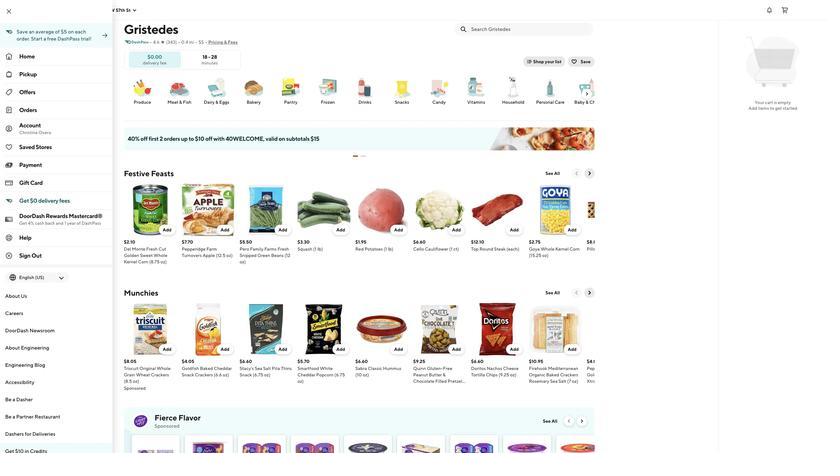 Task type: locate. For each thing, give the bounding box(es) containing it.
$4.05 inside $4.05 goldfish baked cheddar snack crackers (6.6 oz)
[[182, 359, 194, 365]]

cauliflower
[[425, 247, 448, 252]]

1 vertical spatial corn
[[138, 260, 148, 265]]

1 be from the top
[[5, 397, 11, 403]]

restaurant
[[35, 414, 60, 420]]

1 vertical spatial be
[[5, 414, 11, 420]]

snack inside $4.05 pepperidge farm goldfish baked blasted xtra cheddar snack crackers (6.6 oz)
[[615, 379, 628, 384]]

eggs
[[219, 100, 229, 105]]

baked inside $4.05 pepperidge farm goldfish baked blasted xtra cheddar snack crackers (6.6 oz)
[[605, 373, 618, 378]]

2 horizontal spatial snack
[[615, 379, 628, 384]]

dashpass for average
[[57, 36, 80, 42]]

a left dasher
[[13, 397, 15, 403]]

care
[[555, 100, 565, 105]]

0 horizontal spatial delivery
[[38, 198, 58, 204]]

save for save an average of $5 on each order. start a free dashpass trial!
[[17, 29, 28, 35]]

$4.05 inside $4.05 pepperidge farm goldfish baked blasted xtra cheddar snack crackers (6.6 oz)
[[587, 359, 599, 365]]

candy
[[433, 100, 446, 105]]

1 horizontal spatial ct)
[[632, 247, 638, 252]]

dashpass down mastercard®
[[82, 221, 101, 226]]

1 vertical spatial doordash
[[5, 328, 29, 334]]

a left free on the left of page
[[43, 36, 46, 42]]

sea right rosemary
[[550, 379, 558, 384]]

0 horizontal spatial ct)
[[453, 247, 459, 252]]

0 vertical spatial of
[[55, 29, 60, 35]]

0 vertical spatial sea
[[255, 366, 262, 372]]

1 (6.75 from the left
[[253, 373, 263, 378]]

dairy & eggs image
[[205, 76, 228, 99]]

cheese
[[503, 366, 519, 372]]

about up engineering blog
[[5, 345, 20, 351]]

2 vertical spatial previous button of carousel image
[[566, 419, 572, 424]]

0 vertical spatial about
[[5, 294, 20, 300]]

0 vertical spatial engineering
[[21, 345, 49, 351]]

farm inside the $7.70 pepperidge farm turnovers apple (12.5 oz)
[[207, 247, 217, 252]]

of
[[55, 29, 60, 35], [77, 221, 81, 226]]

oz) inside $8.05 triscuit original whole grain wheat crackers (8.5 oz) sponsored
[[133, 379, 139, 384]]

del monte fresh cut golden sweet whole kernel corn (8.75 oz) image
[[124, 184, 177, 237]]

1 vertical spatial goldfish
[[587, 373, 604, 378]]

cello cauliflower (1 ct) image
[[413, 184, 466, 237]]

0 horizontal spatial snack
[[182, 373, 194, 378]]

munchies
[[124, 289, 158, 298]]

2 vertical spatial see
[[543, 419, 551, 424]]

about engineering
[[5, 345, 49, 351]]

top round steak (each) image
[[471, 184, 524, 237]]

household link
[[497, 76, 529, 106]]

$1.95
[[355, 240, 367, 245]]

& left the eggs
[[216, 100, 218, 105]]

about us
[[5, 294, 27, 300]]

baby & child image
[[576, 76, 599, 99]]

& up filled
[[443, 373, 446, 378]]

of right "year"
[[77, 221, 81, 226]]

doordash newsroom
[[5, 328, 55, 334]]

0 horizontal spatial fresh
[[146, 247, 158, 252]]

vitamins image
[[465, 76, 488, 99]]

1 horizontal spatial (1
[[384, 247, 387, 252]]

1 vertical spatial see all link
[[542, 288, 564, 298]]

& inside $9.25 quinn gluten-free peanut butter & chocolate filled pretzel nuggets (6.5 oz)
[[443, 373, 446, 378]]

• right $$
[[205, 40, 207, 45]]

add for $7.70 pepperidge farm turnovers apple (12.5 oz)
[[221, 228, 229, 233]]

0 vertical spatial delivery
[[143, 60, 159, 65]]

save up 'baby & child' image
[[581, 59, 591, 64]]

about inside about engineering link
[[5, 345, 20, 351]]

of left $5
[[55, 29, 60, 35]]

oz) inside $6.60 doritos nachos cheese tortilla chips (9.25 oz)
[[510, 373, 516, 378]]

1 horizontal spatial dashpass
[[82, 221, 101, 226]]

ct)
[[453, 247, 459, 252], [632, 247, 638, 252]]

w
[[110, 8, 115, 13]]

dannon light & fit original nonfat yogurt vibrant vanilla (5.3 oz x 4 ct) image
[[454, 438, 494, 454]]

$0
[[30, 198, 37, 204]]

2 $4.05 from the left
[[587, 359, 599, 365]]

pretzel
[[448, 379, 462, 384]]

snacks link
[[386, 76, 418, 106]]

1 horizontal spatial (6.6
[[606, 386, 614, 391]]

3 (1 from the left
[[449, 247, 453, 252]]

0 vertical spatial whole
[[541, 247, 555, 252]]

• right mi
[[195, 40, 197, 45]]

0 horizontal spatial $4.05
[[182, 359, 194, 365]]

delivery right $0
[[38, 198, 58, 204]]

(1 inside $3.30 squash (1 lb)
[[313, 247, 317, 252]]

0 vertical spatial all
[[554, 171, 560, 176]]

see all link for munchies
[[542, 288, 564, 298]]

dairy & eggs link
[[201, 76, 233, 106]]

(1 right potatoes on the left of page
[[384, 247, 387, 252]]

1 vertical spatial previous button of carousel image
[[573, 290, 580, 296]]

corn down sweet
[[138, 260, 148, 265]]

on inside save an average of $5 on each order. start a free dashpass trial!
[[68, 29, 74, 35]]

out
[[31, 253, 42, 259]]

$6.60 inside $6.60 stacy's sea salt pita thins snack (6.75 oz)
[[240, 359, 252, 365]]

0 vertical spatial save
[[17, 29, 28, 35]]

doordash up 4%
[[19, 213, 45, 220]]

0 horizontal spatial corn
[[138, 260, 148, 265]]

0 vertical spatial cheddar
[[214, 366, 232, 372]]

snacks image
[[391, 76, 414, 99]]

0 horizontal spatial (6.6
[[214, 373, 222, 378]]

ct) left top
[[453, 247, 459, 252]]

0 horizontal spatial (6.75
[[253, 373, 263, 378]]

(6.6
[[214, 373, 222, 378], [606, 386, 614, 391]]

delivery down $0.00
[[143, 60, 159, 65]]

list
[[555, 59, 562, 64]]

$4.05 for $4.05 goldfish baked cheddar snack crackers (6.6 oz)
[[182, 359, 194, 365]]

$8.80 pillsbury pie crusts (2 ct)
[[587, 240, 638, 252]]

1 horizontal spatial salt
[[559, 379, 566, 384]]

see
[[546, 171, 553, 176], [546, 291, 553, 296], [543, 419, 551, 424]]

pepperidge up xtra
[[587, 366, 611, 372]]

0 horizontal spatial cheddar
[[214, 366, 232, 372]]

(8.75
[[149, 260, 160, 265]]

and
[[56, 221, 64, 226]]

0 horizontal spatial dashpass
[[57, 36, 80, 42]]

add for $6.60 stacy's sea salt pita thins snack (6.75 oz)
[[278, 347, 287, 352]]

1 vertical spatial a
[[13, 397, 15, 403]]

salt left (7
[[559, 379, 566, 384]]

1 vertical spatial get
[[19, 221, 27, 226]]

dashpass for mastercard®
[[82, 221, 101, 226]]

1 vertical spatial of
[[77, 221, 81, 226]]

get inside doordash rewards mastercard® get 4% cash back and 1 year of dashpass
[[19, 221, 27, 226]]

ct) inside $8.80 pillsbury pie crusts (2 ct)
[[632, 247, 638, 252]]

2 vertical spatial whole
[[157, 366, 171, 372]]

frozen image
[[316, 76, 339, 99]]

1 horizontal spatial (6.75
[[335, 373, 345, 378]]

0 horizontal spatial (1
[[313, 247, 317, 252]]

1 vertical spatial see
[[546, 291, 553, 296]]

0 vertical spatial see
[[546, 171, 553, 176]]

salt inside $10.95 firehook mediterranean organic baked crackers rosemary sea salt (7 oz)
[[559, 379, 566, 384]]

farm up blasted at the bottom right of the page
[[612, 366, 622, 372]]

tortilla
[[471, 373, 485, 378]]

(1 right squash
[[313, 247, 317, 252]]

gift
[[19, 180, 29, 186]]

0 vertical spatial see all
[[546, 171, 560, 176]]

stacy's sea salt pita thins snack (6.75 oz) image
[[240, 303, 292, 356]]

40welcome,
[[226, 136, 265, 142]]

oz) inside $6.60 stacy's sea salt pita thins snack (6.75 oz)
[[264, 373, 270, 378]]

oz) inside $2.75 goya whole kernel corn (15.25 oz)
[[542, 253, 549, 258]]

previous button of carousel image
[[573, 170, 580, 177], [573, 290, 580, 296], [566, 419, 572, 424]]

1 horizontal spatial cheddar
[[298, 373, 315, 378]]

dashpass left 4.6
[[132, 40, 149, 44]]

to right up
[[189, 136, 194, 142]]

about left us
[[5, 294, 20, 300]]

$5.50
[[240, 240, 252, 245]]

1 horizontal spatial off
[[205, 136, 212, 142]]

sponsored down (8.5
[[124, 386, 146, 391]]

1 vertical spatial cheddar
[[298, 373, 315, 378]]

$6.60 up the stacy's
[[240, 359, 252, 365]]

a left partner
[[13, 414, 15, 420]]

1 ct) from the left
[[453, 247, 459, 252]]

stores
[[36, 144, 52, 151]]

2 • from the left
[[178, 40, 180, 45]]

1 horizontal spatial kernel
[[555, 247, 569, 252]]

on right $5
[[68, 29, 74, 35]]

• left 4.6
[[150, 40, 152, 45]]

oz) inside $5.70 smartfood white cheddar popcorn (6.75 oz)
[[298, 379, 304, 384]]

baked
[[200, 366, 213, 372], [546, 373, 559, 378], [605, 373, 618, 378]]

1 vertical spatial salt
[[559, 379, 566, 384]]

57th
[[116, 8, 125, 13]]

2 about from the top
[[5, 345, 20, 351]]

$6.60 up doritos on the right
[[471, 359, 484, 365]]

squash (1 lb) image
[[298, 184, 350, 237]]

1 horizontal spatial fresh
[[278, 247, 289, 252]]

empty
[[778, 100, 791, 105]]

household image
[[502, 76, 525, 99]]

stacy's
[[240, 366, 254, 372]]

0 horizontal spatial pepperidge
[[182, 247, 206, 252]]

2 vertical spatial cheddar
[[597, 379, 614, 384]]

oz) inside the $5.50 pero family farms fresh snipped green beans (12 oz)
[[240, 260, 246, 265]]

frozen link
[[312, 76, 344, 106]]

0 vertical spatial previous button of carousel image
[[573, 170, 580, 177]]

1 vertical spatial about
[[5, 345, 20, 351]]

fresh up (12
[[278, 247, 289, 252]]

help link
[[0, 229, 113, 247]]

delivery inside $0.00 delivery fee
[[143, 60, 159, 65]]

help
[[19, 235, 31, 241]]

$6.60 inside $6.60 doritos nachos cheese tortilla chips (9.25 oz)
[[471, 359, 484, 365]]

(6.5
[[432, 386, 440, 391]]

(6.75 right popcorn
[[335, 373, 345, 378]]

valid
[[266, 136, 278, 142]]

farm inside $4.05 pepperidge farm goldfish baked blasted xtra cheddar snack crackers (6.6 oz)
[[612, 366, 622, 372]]

& for baby & child
[[586, 100, 589, 105]]

1 horizontal spatial next button of carousel image
[[586, 290, 593, 296]]

0 horizontal spatial off
[[141, 136, 148, 142]]

$7.70 pepperidge farm turnovers apple (12.5 oz)
[[182, 240, 233, 258]]

corn inside $2.75 goya whole kernel corn (15.25 oz)
[[570, 247, 580, 252]]

an
[[29, 29, 34, 35]]

oz) inside $9.25 quinn gluten-free peanut butter & chocolate filled pretzel nuggets (6.5 oz)
[[441, 386, 447, 391]]

get
[[19, 198, 29, 204], [19, 221, 27, 226]]

0 vertical spatial doordash
[[19, 213, 45, 220]]

candy image
[[428, 76, 451, 99]]

dashpass inside doordash rewards mastercard® get 4% cash back and 1 year of dashpass
[[82, 221, 101, 226]]

account christina overa
[[19, 122, 51, 135]]

pricing
[[208, 40, 223, 45]]

& left the fish
[[179, 100, 182, 105]]

classic
[[368, 366, 382, 372]]

1 vertical spatial whole
[[154, 253, 167, 258]]

cheddar for (6.6
[[214, 366, 232, 372]]

baby & child link
[[572, 76, 604, 106]]

1 vertical spatial engineering
[[5, 363, 33, 369]]

cheddar inside $5.70 smartfood white cheddar popcorn (6.75 oz)
[[298, 373, 315, 378]]

2 fresh from the left
[[278, 247, 289, 252]]

0 horizontal spatial goldfish
[[182, 366, 199, 372]]

be left partner
[[5, 414, 11, 420]]

0 horizontal spatial baked
[[200, 366, 213, 372]]

$6.60 up cello
[[413, 240, 426, 245]]

off right $10
[[205, 136, 212, 142]]

1 about from the top
[[5, 294, 20, 300]]

quinn gluten-free peanut butter & chocolate filled pretzel nuggets (6.5 oz) image
[[413, 303, 466, 356]]

(1 inside the $1.95 red potatoes (1 lb)
[[384, 247, 387, 252]]

$4.05
[[182, 359, 194, 365], [587, 359, 599, 365]]

pepperidge inside $4.05 pepperidge farm goldfish baked blasted xtra cheddar snack crackers (6.6 oz)
[[587, 366, 611, 372]]

1 vertical spatial on
[[279, 136, 285, 142]]

farm for apple
[[207, 247, 217, 252]]

fresh up sweet
[[146, 247, 158, 252]]

0 horizontal spatial next button of carousel image
[[579, 419, 584, 424]]

pita
[[272, 366, 280, 372]]

rewards
[[46, 213, 68, 220]]

0 horizontal spatial lb)
[[317, 247, 323, 252]]

1 vertical spatial pepperidge
[[587, 366, 611, 372]]

up
[[181, 136, 188, 142]]

be left dasher
[[5, 397, 11, 403]]

$6.60 inside the $6.60 cello cauliflower (1 ct)
[[413, 240, 426, 245]]

2 lb) from the left
[[388, 247, 393, 252]]

goldfish inside $4.05 pepperidge farm goldfish baked blasted xtra cheddar snack crackers (6.6 oz)
[[587, 373, 604, 378]]

engineering up blog
[[21, 345, 49, 351]]

0 vertical spatial salt
[[263, 366, 271, 372]]

add for $9.25 quinn gluten-free peanut butter & chocolate filled pretzel nuggets (6.5 oz)
[[452, 347, 461, 352]]

off left first
[[141, 136, 148, 142]]

sponsored down fierce
[[155, 424, 180, 430]]

next button of carousel image
[[586, 290, 593, 296], [579, 419, 584, 424]]

1 horizontal spatial corn
[[570, 247, 580, 252]]

previous button of carousel image for festive feasts
[[573, 170, 580, 177]]

whole right original
[[157, 366, 171, 372]]

0 vertical spatial farm
[[207, 247, 217, 252]]

top
[[471, 247, 479, 252]]

save up order.
[[17, 29, 28, 35]]

18 - 28 minutes
[[202, 54, 218, 65]]

2 get from the top
[[19, 221, 27, 226]]

whole down cut in the bottom of the page
[[154, 253, 167, 258]]

see for munchies
[[546, 291, 553, 296]]

$3.30
[[298, 240, 310, 245]]

2 vertical spatial see all
[[543, 419, 558, 424]]

cheddar inside $4.05 goldfish baked cheddar snack crackers (6.6 oz)
[[214, 366, 232, 372]]

ct) inside the $6.60 cello cauliflower (1 ct)
[[453, 247, 459, 252]]

cheddar right xtra
[[597, 379, 614, 384]]

add for $6.60 sabra classic hummus (10 oz)
[[394, 347, 403, 352]]

dashpass down $5
[[57, 36, 80, 42]]

lb) right squash
[[317, 247, 323, 252]]

1 vertical spatial (6.6
[[606, 386, 614, 391]]

(6.6 inside $4.05 goldfish baked cheddar snack crackers (6.6 oz)
[[214, 373, 222, 378]]

see all link for festive feasts
[[542, 169, 564, 179]]

orders link
[[0, 101, 113, 119]]

1 lb) from the left
[[317, 247, 323, 252]]

1 horizontal spatial $4.05
[[587, 359, 599, 365]]

firehook
[[529, 366, 547, 372]]

produce link
[[126, 76, 158, 106]]

(9.25
[[499, 373, 509, 378]]

be for be a dasher
[[5, 397, 11, 403]]

0 horizontal spatial salt
[[263, 366, 271, 372]]

cheddar left the stacy's
[[214, 366, 232, 372]]

(6.75 down the stacy's
[[253, 373, 263, 378]]

1 horizontal spatial delivery
[[143, 60, 159, 65]]

1 $4.05 from the left
[[182, 359, 194, 365]]

(1 inside the $6.60 cello cauliflower (1 ct)
[[449, 247, 453, 252]]

next image
[[584, 91, 589, 97]]

1 horizontal spatial sponsored
[[155, 424, 180, 430]]

& right baby
[[586, 100, 589, 105]]

0 horizontal spatial to
[[189, 136, 194, 142]]

year
[[67, 221, 76, 226]]

0 horizontal spatial farm
[[207, 247, 217, 252]]

oz) inside $4.05 goldfish baked cheddar snack crackers (6.6 oz)
[[223, 373, 229, 378]]

0 horizontal spatial save
[[17, 29, 28, 35]]

sea right the stacy's
[[255, 366, 262, 372]]

meat & fish image
[[168, 76, 191, 99]]

baked inside $4.05 goldfish baked cheddar snack crackers (6.6 oz)
[[200, 366, 213, 372]]

to for get
[[770, 106, 774, 111]]

squash
[[298, 247, 312, 252]]

doordash rewards mastercard® get 4% cash back and 1 year of dashpass
[[19, 213, 102, 226]]

pepperidge farm turnovers apple (12.5 oz) image
[[182, 184, 235, 237]]

to left get
[[770, 106, 774, 111]]

a for dasher
[[13, 397, 15, 403]]

baked inside $10.95 firehook mediterranean organic baked crackers rosemary sea salt (7 oz)
[[546, 373, 559, 378]]

1 vertical spatial kernel
[[124, 260, 137, 265]]

save an average of $5 on each order. start a free dashpass trial! link
[[0, 23, 113, 48]]

1 horizontal spatial lb)
[[388, 247, 393, 252]]

triscuit
[[124, 366, 139, 372]]

to inside your cart is empty add items to get started
[[770, 106, 774, 111]]

$9.25
[[413, 359, 425, 365]]

save inside button
[[581, 59, 591, 64]]

payment link
[[0, 156, 113, 174]]

1 (1 from the left
[[313, 247, 317, 252]]

snack
[[182, 373, 194, 378], [240, 373, 252, 378], [615, 379, 628, 384]]

pepperidge up turnovers at the left bottom of page
[[182, 247, 206, 252]]

all for munchies
[[554, 291, 560, 296]]

2 (1 from the left
[[384, 247, 387, 252]]

bakery image
[[242, 76, 265, 99]]

kernel down golden
[[124, 260, 137, 265]]

engineering up accessibility
[[5, 363, 33, 369]]

crackers inside $4.05 goldfish baked cheddar snack crackers (6.6 oz)
[[195, 373, 213, 378]]

flavor
[[178, 414, 201, 423]]

smartfood white cheddar popcorn (6.75 oz) image
[[298, 303, 350, 356]]

lb)
[[317, 247, 323, 252], [388, 247, 393, 252]]

salt left pita
[[263, 366, 271, 372]]

2
[[160, 136, 163, 142]]

is
[[774, 100, 777, 105]]

wheat
[[136, 373, 150, 378]]

$6.60 for $6.60 cello cauliflower (1 ct)
[[413, 240, 426, 245]]

dashpass inside save an average of $5 on each order. start a free dashpass trial!
[[57, 36, 80, 42]]

1 vertical spatial save
[[581, 59, 591, 64]]

2 ct) from the left
[[632, 247, 638, 252]]

0 vertical spatial a
[[43, 36, 46, 42]]

0 vertical spatial see all link
[[542, 169, 564, 179]]

1 horizontal spatial sea
[[550, 379, 558, 384]]

see all for festive feasts
[[546, 171, 560, 176]]

40%
[[128, 136, 140, 142]]

get
[[775, 106, 782, 111]]

us
[[21, 294, 27, 300]]

be for be a partner restaurant
[[5, 414, 11, 420]]

(343)
[[166, 40, 177, 45]]

produce image
[[131, 76, 154, 99]]

doordash down careers
[[5, 328, 29, 334]]

(1 right "cauliflower"
[[449, 247, 453, 252]]

kernel
[[555, 247, 569, 252], [124, 260, 137, 265]]

to for $10
[[189, 136, 194, 142]]

0 vertical spatial corn
[[570, 247, 580, 252]]

shop
[[533, 59, 544, 64]]

$6.60 up sabra on the left bottom of the page
[[355, 359, 368, 365]]

close image
[[5, 8, 13, 15]]

drinks link
[[349, 76, 381, 106]]

1 fresh from the left
[[146, 247, 158, 252]]

0 vertical spatial sponsored
[[124, 386, 146, 391]]

off
[[141, 136, 148, 142], [205, 136, 212, 142]]

2 (6.75 from the left
[[335, 373, 345, 378]]

1 vertical spatial to
[[189, 136, 194, 142]]

of inside doordash rewards mastercard® get 4% cash back and 1 year of dashpass
[[77, 221, 81, 226]]

1 horizontal spatial of
[[77, 221, 81, 226]]

$6.60 inside '$6.60 sabra classic hummus (10 oz)'
[[355, 359, 368, 365]]

0 vertical spatial pepperidge
[[182, 247, 206, 252]]

cheddar down smartfood
[[298, 373, 315, 378]]

account
[[19, 122, 41, 129]]

$8.80
[[587, 240, 599, 245]]

1 horizontal spatial goldfish
[[587, 373, 604, 378]]

lb) right potatoes on the left of page
[[388, 247, 393, 252]]

& for dairy & eggs
[[216, 100, 218, 105]]

$2.75
[[529, 240, 541, 245]]

1 horizontal spatial baked
[[546, 373, 559, 378]]

pepperidge inside the $7.70 pepperidge farm turnovers apple (12.5 oz)
[[182, 247, 206, 252]]

1 horizontal spatial snack
[[240, 373, 252, 378]]

salt inside $6.60 stacy's sea salt pita thins snack (6.75 oz)
[[263, 366, 271, 372]]

a inside save an average of $5 on each order. start a free dashpass trial!
[[43, 36, 46, 42]]

0 vertical spatial kernel
[[555, 247, 569, 252]]

corn left pillsbury
[[570, 247, 580, 252]]

2 vertical spatial a
[[13, 414, 15, 420]]

0 horizontal spatial sponsored
[[124, 386, 146, 391]]

notification bell image
[[766, 6, 774, 14]]

ct) right (2
[[632, 247, 638, 252]]

cheddar inside $4.05 pepperidge farm goldfish baked blasted xtra cheddar snack crackers (6.6 oz)
[[597, 379, 614, 384]]

get left $0
[[19, 198, 29, 204]]

• left 0.4
[[178, 40, 180, 45]]

goya whole kernel corn (15.25 oz) image
[[529, 184, 582, 237]]

1 vertical spatial farm
[[612, 366, 622, 372]]

doordash inside doordash rewards mastercard® get 4% cash back and 1 year of dashpass
[[19, 213, 45, 220]]

farm up apple on the left bottom of the page
[[207, 247, 217, 252]]

kernel right goya
[[555, 247, 569, 252]]

doritos nachos cheese tortilla chips (9.25 oz) image
[[471, 303, 524, 356]]

gluten-
[[427, 366, 443, 372]]

1 horizontal spatial pepperidge
[[587, 366, 611, 372]]

festive
[[124, 169, 150, 178]]

2 be from the top
[[5, 414, 11, 420]]

get left 4%
[[19, 221, 27, 226]]

1 vertical spatial see all
[[546, 291, 560, 296]]

$6.60 sabra classic hummus (10 oz)
[[355, 359, 401, 378]]

farm for baked
[[612, 366, 622, 372]]

whole right goya
[[541, 247, 555, 252]]

pickup link
[[0, 66, 113, 83]]

save inside save an average of $5 on each order. start a free dashpass trial!
[[17, 29, 28, 35]]

on right valid
[[279, 136, 285, 142]]



Task type: describe. For each thing, give the bounding box(es) containing it.
baby
[[574, 100, 585, 105]]

baked for pepperidge
[[605, 373, 618, 378]]

pickup
[[19, 71, 37, 78]]

corn inside $2.10 del monte fresh cut golden sweet whole kernel corn (8.75 oz)
[[138, 260, 148, 265]]

snack inside $6.60 stacy's sea salt pita thins snack (6.75 oz)
[[240, 373, 252, 378]]

saved stores link
[[0, 138, 113, 156]]

dannon light & fit fat free playful peach yogurt(5.3 oz) image
[[188, 438, 229, 454]]

add for $4.05 goldfish baked cheddar snack crackers (6.6 oz)
[[221, 347, 229, 352]]

whole inside $2.10 del monte fresh cut golden sweet whole kernel corn (8.75 oz)
[[154, 253, 167, 258]]

newsroom
[[30, 328, 55, 334]]

(6.75 inside $5.70 smartfood white cheddar popcorn (6.75 oz)
[[335, 373, 345, 378]]

sponsored inside fierce flavor sponsored
[[155, 424, 180, 430]]

pantry image
[[279, 76, 302, 99]]

your cart is empty add items to get started
[[749, 100, 797, 111]]

back
[[45, 221, 55, 226]]

$10.95
[[529, 359, 543, 365]]

started
[[783, 106, 797, 111]]

goldfish baked cheddar snack crackers (6.6 oz) image
[[182, 303, 235, 356]]

sea inside $10.95 firehook mediterranean organic baked crackers rosemary sea salt (7 oz)
[[550, 379, 558, 384]]

111
[[104, 8, 109, 13]]

average
[[36, 29, 54, 35]]

2 off from the left
[[205, 136, 212, 142]]

fresh inside the $5.50 pero family farms fresh snipped green beans (12 oz)
[[278, 247, 289, 252]]

goldfish inside $4.05 goldfish baked cheddar snack crackers (6.6 oz)
[[182, 366, 199, 372]]

add for $2.75 goya whole kernel corn (15.25 oz)
[[568, 228, 577, 233]]

crackers inside $8.05 triscuit original whole grain wheat crackers (8.5 oz) sponsored
[[151, 373, 169, 378]]

get $0 delivery fees link
[[0, 192, 113, 210]]

lb) inside $3.30 squash (1 lb)
[[317, 247, 323, 252]]

your
[[545, 59, 554, 64]]

sweet
[[140, 253, 153, 258]]

golden
[[124, 253, 139, 258]]

minutes
[[202, 60, 218, 65]]

dashers for deliveries
[[5, 432, 55, 438]]

2 horizontal spatial dashpass
[[132, 40, 149, 44]]

& for meat & fish
[[179, 100, 182, 105]]

(6.6 inside $4.05 pepperidge farm goldfish baked blasted xtra cheddar snack crackers (6.6 oz)
[[606, 386, 614, 391]]

family
[[250, 247, 264, 252]]

(1 for $1.95 red potatoes (1 lb)
[[384, 247, 387, 252]]

about for about engineering
[[5, 345, 20, 351]]

next button of carousel image
[[586, 170, 593, 177]]

oz) inside $2.10 del monte fresh cut golden sweet whole kernel corn (8.75 oz)
[[161, 260, 167, 265]]

(1 for $6.60 cello cauliflower (1 ct)
[[449, 247, 453, 252]]

fees
[[228, 40, 238, 45]]

dannon light & fit original nonfat yogurt splendid strawberry banana (5.3 oz x 4 ct) image
[[135, 438, 176, 454]]

2 vertical spatial all
[[552, 419, 558, 424]]

nuggets
[[413, 386, 431, 391]]

4 • from the left
[[205, 40, 207, 45]]

card
[[30, 180, 43, 186]]

add for $5.50 pero family farms fresh snipped green beans (12 oz)
[[278, 228, 287, 233]]

pero family farms fresh snipped green beans (12 oz) image
[[240, 184, 292, 237]]

goya
[[529, 247, 540, 252]]

order.
[[17, 36, 30, 42]]

save for save
[[581, 59, 591, 64]]

dashers for deliveries link
[[0, 426, 113, 444]]

see all for munchies
[[546, 291, 560, 296]]

$5.70
[[298, 359, 310, 365]]

doordash for newsroom
[[5, 328, 29, 334]]

deliveries
[[32, 432, 55, 438]]

add for $6.60 doritos nachos cheese tortilla chips (9.25 oz)
[[510, 347, 519, 352]]

$4.05 for $4.05 pepperidge farm goldfish baked blasted xtra cheddar snack crackers (6.6 oz)
[[587, 359, 599, 365]]

offers link
[[0, 83, 113, 101]]

$1.95 red potatoes (1 lb)
[[355, 240, 393, 252]]

3 • from the left
[[195, 40, 197, 45]]

monte
[[132, 247, 145, 252]]

$8.05
[[124, 359, 136, 365]]

gift card link
[[0, 174, 113, 192]]

light + fit nonfat playful peach yogurt cups (5.3 oz x 4 ct) image
[[242, 438, 282, 454]]

4.6
[[153, 40, 160, 45]]

$0.00
[[148, 54, 162, 60]]

sponsored inside $8.05 triscuit original whole grain wheat crackers (8.5 oz) sponsored
[[124, 386, 146, 391]]

cut
[[159, 247, 166, 252]]

gristedes
[[124, 22, 178, 37]]

partner
[[16, 414, 34, 420]]

home
[[19, 53, 35, 60]]

snack inside $4.05 goldfish baked cheddar snack crackers (6.6 oz)
[[182, 373, 194, 378]]

bakery link
[[238, 76, 270, 106]]

cheddar for oz)
[[298, 373, 315, 378]]

snipped
[[240, 253, 257, 258]]

vitamins link
[[460, 76, 492, 106]]

2 vertical spatial see all link
[[539, 417, 561, 427]]

1 horizontal spatial on
[[279, 136, 285, 142]]

payment
[[19, 162, 42, 169]]

$6.60 for $6.60 doritos nachos cheese tortilla chips (9.25 oz)
[[471, 359, 484, 365]]

add for $5.70 smartfood white cheddar popcorn (6.75 oz)
[[336, 347, 345, 352]]

of inside save an average of $5 on each order. start a free dashpass trial!
[[55, 29, 60, 35]]

drinks image
[[353, 76, 377, 99]]

0 items, open order cart image
[[781, 6, 789, 14]]

red potatoes (1 lb) image
[[355, 184, 408, 237]]

festive feasts
[[124, 169, 174, 178]]

dannon nonfat light & fit vanilla original greek yogurt (5.3 oz) image
[[348, 438, 388, 454]]

& left fees
[[224, 40, 227, 45]]

0 vertical spatial next button of carousel image
[[586, 290, 593, 296]]

$5.70 smartfood white cheddar popcorn (6.75 oz)
[[298, 359, 345, 384]]

engineering inside "link"
[[5, 363, 33, 369]]

$$
[[199, 40, 204, 45]]

lb) inside the $1.95 red potatoes (1 lb)
[[388, 247, 393, 252]]

save an average of $5 on each order. start a free dashpass trial! status
[[0, 23, 101, 48]]

doordash for rewards
[[19, 213, 45, 220]]

add inside your cart is empty add items to get started
[[749, 106, 757, 111]]

all for festive feasts
[[554, 171, 560, 176]]

peanut
[[413, 373, 428, 378]]

shop your list
[[533, 59, 562, 64]]

personal care link
[[534, 76, 566, 106]]

(6.75 inside $6.60 stacy's sea salt pita thins snack (6.75 oz)
[[253, 373, 263, 378]]

baby & child
[[574, 100, 601, 105]]

st
[[126, 8, 131, 13]]

engineering blog link
[[0, 357, 113, 374]]

add for $10.95 firehook mediterranean organic baked crackers rosemary sea salt (7 oz)
[[568, 347, 577, 352]]

whole inside $2.75 goya whole kernel corn (15.25 oz)
[[541, 247, 555, 252]]

oz) inside $4.05 pepperidge farm goldfish baked blasted xtra cheddar snack crackers (6.6 oz)
[[615, 386, 621, 391]]

$3.30 squash (1 lb)
[[298, 240, 323, 252]]

kernel inside $2.75 goya whole kernel corn (15.25 oz)
[[555, 247, 569, 252]]

with
[[213, 136, 225, 142]]

light + fit nonfat sensational strawberry yogurt (5.3 oz x 4 ct) image
[[295, 438, 335, 454]]

a for partner
[[13, 414, 15, 420]]

add for $1.95 red potatoes (1 lb)
[[394, 228, 403, 233]]

$4.05 pepperidge farm goldfish baked blasted xtra cheddar snack crackers (6.6 oz)
[[587, 359, 634, 391]]

firehook mediterranean organic baked crackers rosemary sea salt (7 oz) image
[[529, 303, 582, 356]]

$15
[[311, 136, 319, 142]]

$6.60 for $6.60 sabra classic hummus (10 oz)
[[355, 359, 368, 365]]

blog
[[34, 363, 45, 369]]

sabra classic hummus (10 oz) image
[[355, 303, 408, 356]]

1 vertical spatial next button of carousel image
[[579, 419, 584, 424]]

40% off first 2 orders up to $10 off with 40welcome, valid on subtotals $15
[[128, 136, 319, 142]]

$8.05 triscuit original whole grain wheat crackers (8.5 oz) sponsored
[[124, 359, 171, 391]]

sea inside $6.60 stacy's sea salt pita thins snack (6.75 oz)
[[255, 366, 262, 372]]

pepperidge for $7.70
[[182, 247, 206, 252]]

orders
[[164, 136, 180, 142]]

engineering blog
[[5, 363, 45, 369]]

cart
[[765, 100, 773, 105]]

mastercard®
[[69, 213, 102, 220]]

triscuit original whole grain wheat crackers (8.5 oz) image
[[124, 303, 177, 356]]

$5
[[61, 29, 67, 35]]

previous button of carousel image for munchies
[[573, 290, 580, 296]]

$7.70
[[182, 240, 193, 245]]

be a partner restaurant link
[[0, 409, 113, 426]]

oz) inside '$6.60 sabra classic hummus (10 oz)'
[[363, 373, 369, 378]]

add for $2.10 del monte fresh cut golden sweet whole kernel corn (8.75 oz)
[[163, 228, 172, 233]]

• 0.4 mi • $$ • pricing & fees
[[178, 40, 238, 45]]

thins
[[281, 366, 292, 372]]

whole inside $8.05 triscuit original whole grain wheat crackers (8.5 oz) sponsored
[[157, 366, 171, 372]]

Search Gristedes search field
[[471, 26, 588, 33]]

(7
[[567, 379, 571, 384]]

household
[[502, 100, 524, 105]]

kernel inside $2.10 del monte fresh cut golden sweet whole kernel corn (8.75 oz)
[[124, 260, 137, 265]]

quinn
[[413, 366, 426, 372]]

oz) inside the $7.70 pepperidge farm turnovers apple (12.5 oz)
[[226, 253, 233, 258]]

add for $12.10 top round steak (each)
[[510, 228, 519, 233]]

dannon light & fit nonfat original cherry greek yogurt (5.3 oz) image
[[507, 438, 547, 454]]

fresh inside $2.10 del monte fresh cut golden sweet whole kernel corn (8.75 oz)
[[146, 247, 158, 252]]

dannon light & fit nonfat original vanilla greek yogurt (5.3 oz x 4 ct) image
[[401, 438, 441, 454]]

oz) inside $10.95 firehook mediterranean organic baked crackers rosemary sea salt (7 oz)
[[572, 379, 578, 384]]

about for about us
[[5, 294, 20, 300]]

pepperidge for $4.05
[[587, 366, 611, 372]]

orders
[[19, 107, 37, 114]]

meat
[[168, 100, 178, 105]]

1 get from the top
[[19, 198, 29, 204]]

(2
[[627, 247, 631, 252]]

$6.60 for $6.60 stacy's sea salt pita thins snack (6.75 oz)
[[240, 359, 252, 365]]

candy link
[[423, 76, 455, 106]]

crackers inside $10.95 firehook mediterranean organic baked crackers rosemary sea salt (7 oz)
[[560, 373, 578, 378]]

1 • from the left
[[150, 40, 152, 45]]

dashers
[[5, 432, 24, 438]]

accessibility
[[5, 380, 34, 386]]

crackers inside $4.05 pepperidge farm goldfish baked blasted xtra cheddar snack crackers (6.6 oz)
[[587, 386, 605, 391]]

(12
[[285, 253, 290, 258]]

1 vertical spatial delivery
[[38, 198, 58, 204]]

baked for firehook
[[546, 373, 559, 378]]

1 off from the left
[[141, 136, 148, 142]]

xtra
[[587, 379, 596, 384]]

add for $6.60 cello cauliflower (1 ct)
[[452, 228, 461, 233]]

pillsbury
[[587, 247, 605, 252]]

sabra
[[355, 366, 367, 372]]

white
[[320, 366, 333, 372]]

personal care image
[[539, 76, 562, 99]]

empty retail cart image
[[743, 32, 803, 92]]

add for $3.30 squash (1 lb)
[[336, 228, 345, 233]]

see for festive feasts
[[546, 171, 553, 176]]



Task type: vqa. For each thing, say whether or not it's contained in the screenshot.
'chipotle' inside "Camarones Fajita-style shrimp, onions and bell peppers served with a mild chipotle sour cream."
no



